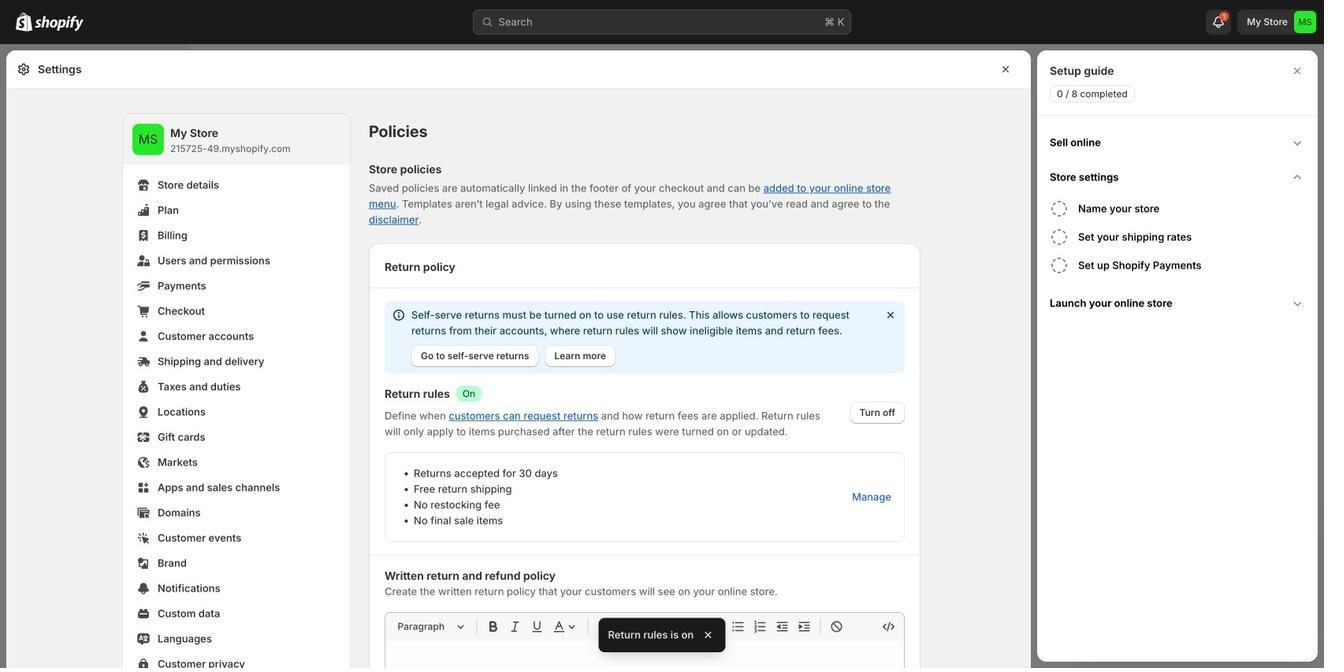 Task type: locate. For each thing, give the bounding box(es) containing it.
settings dialog
[[6, 50, 1031, 669]]

my store image
[[132, 124, 164, 155]]

status inside settings dialog
[[385, 301, 905, 374]]

status
[[385, 301, 905, 374]]

mark set up shopify payments as done image
[[1050, 256, 1069, 275]]

dialog
[[1037, 50, 1318, 662]]

shopify image
[[16, 12, 32, 31], [35, 16, 84, 31]]

my store image
[[1295, 11, 1317, 33]]

mark name your store as done image
[[1050, 199, 1069, 218]]



Task type: vqa. For each thing, say whether or not it's contained in the screenshot.
Home "Link"
no



Task type: describe. For each thing, give the bounding box(es) containing it.
mark set your shipping rates as done image
[[1050, 228, 1069, 247]]

shop settings menu element
[[123, 114, 350, 669]]

0 horizontal spatial shopify image
[[16, 12, 32, 31]]

1 horizontal spatial shopify image
[[35, 16, 84, 31]]



